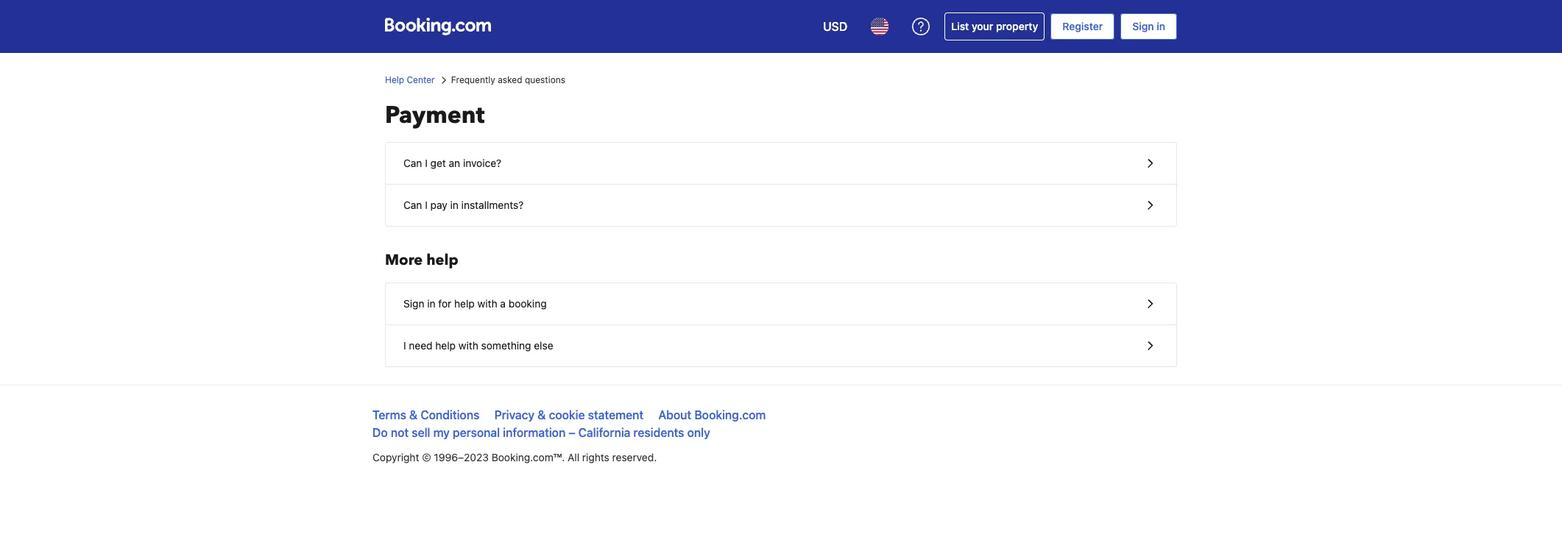 Task type: describe. For each thing, give the bounding box(es) containing it.
questions
[[525, 74, 566, 85]]

booking.com™.
[[492, 451, 565, 464]]

& for privacy
[[538, 409, 546, 422]]

–
[[569, 426, 576, 440]]

i for pay
[[425, 199, 428, 211]]

privacy & cookie statement link
[[494, 409, 644, 422]]

i need help with something else
[[403, 339, 553, 352]]

privacy
[[494, 409, 535, 422]]

in inside can i pay in installments? button
[[450, 199, 459, 211]]

copyright
[[373, 451, 419, 464]]

usd button
[[814, 9, 857, 44]]

1 vertical spatial help
[[454, 297, 475, 310]]

list
[[952, 20, 969, 32]]

in for sign in for help with a booking
[[427, 297, 436, 310]]

pay
[[430, 199, 448, 211]]

terms & conditions
[[373, 409, 480, 422]]

information
[[503, 426, 566, 440]]

privacy & cookie statement
[[494, 409, 644, 422]]

i need help with something else button
[[386, 325, 1177, 367]]

booking
[[509, 297, 547, 310]]

payment
[[385, 99, 485, 132]]

more help
[[385, 250, 458, 270]]

sign for sign in for help with a booking
[[403, 297, 424, 310]]

asked
[[498, 74, 522, 85]]

not
[[391, 426, 409, 440]]

installments?
[[461, 199, 524, 211]]

register
[[1063, 20, 1103, 32]]

else
[[534, 339, 553, 352]]

can i pay in installments?
[[403, 199, 524, 211]]

can i get an invoice? button
[[386, 143, 1177, 185]]

sign for sign in
[[1133, 20, 1154, 32]]

usd
[[823, 20, 848, 33]]

i for get
[[425, 157, 428, 169]]

sign in link
[[1121, 13, 1177, 40]]

something
[[481, 339, 531, 352]]

sign in for help with a booking button
[[386, 283, 1177, 325]]

1996–2023
[[434, 451, 489, 464]]

reserved.
[[612, 451, 657, 464]]

booking.com online hotel reservations image
[[385, 18, 491, 35]]

sign in
[[1133, 20, 1166, 32]]

0 vertical spatial with
[[478, 297, 497, 310]]

sell
[[412, 426, 430, 440]]

& for terms
[[409, 409, 418, 422]]

©
[[422, 451, 431, 464]]

all
[[568, 451, 580, 464]]

frequently
[[451, 74, 495, 85]]

can for can i get an invoice?
[[403, 157, 422, 169]]

your
[[972, 20, 994, 32]]

terms & conditions link
[[373, 409, 480, 422]]



Task type: locate. For each thing, give the bounding box(es) containing it.
center
[[407, 74, 435, 85]]

property
[[996, 20, 1038, 32]]

residents
[[634, 426, 684, 440]]

help right for
[[454, 297, 475, 310]]

need
[[409, 339, 433, 352]]

2 vertical spatial i
[[403, 339, 406, 352]]

about
[[658, 409, 692, 422]]

0 vertical spatial sign
[[1133, 20, 1154, 32]]

2 can from the top
[[403, 199, 422, 211]]

do not sell my personal information – california residents only link
[[373, 426, 710, 440]]

1 vertical spatial with
[[459, 339, 479, 352]]

0 vertical spatial i
[[425, 157, 428, 169]]

help center button
[[385, 74, 435, 87]]

1 vertical spatial i
[[425, 199, 428, 211]]

can left get
[[403, 157, 422, 169]]

2 horizontal spatial in
[[1157, 20, 1166, 32]]

sign inside button
[[403, 297, 424, 310]]

about booking.com do not sell my personal information – california residents only
[[373, 409, 766, 440]]

sign left for
[[403, 297, 424, 310]]

do
[[373, 426, 388, 440]]

1 horizontal spatial in
[[450, 199, 459, 211]]

rights
[[582, 451, 610, 464]]

1 horizontal spatial &
[[538, 409, 546, 422]]

0 horizontal spatial sign
[[403, 297, 424, 310]]

in
[[1157, 20, 1166, 32], [450, 199, 459, 211], [427, 297, 436, 310]]

personal
[[453, 426, 500, 440]]

can left pay
[[403, 199, 422, 211]]

help
[[426, 250, 458, 270], [454, 297, 475, 310], [435, 339, 456, 352]]

cookie
[[549, 409, 585, 422]]

my
[[433, 426, 450, 440]]

0 vertical spatial can
[[403, 157, 422, 169]]

sign in for help with a booking
[[403, 297, 547, 310]]

can
[[403, 157, 422, 169], [403, 199, 422, 211]]

in inside 'sign in for help with a booking' link
[[427, 297, 436, 310]]

help
[[385, 74, 404, 85]]

1 vertical spatial in
[[450, 199, 459, 211]]

booking.com
[[695, 409, 766, 422]]

terms
[[373, 409, 406, 422]]

list your property
[[952, 20, 1038, 32]]

get
[[430, 157, 446, 169]]

for
[[438, 297, 452, 310]]

1 can from the top
[[403, 157, 422, 169]]

a
[[500, 297, 506, 310]]

sign in for help with a booking link
[[386, 283, 1177, 325]]

with left something
[[459, 339, 479, 352]]

can for can i pay in installments?
[[403, 199, 422, 211]]

help center
[[385, 74, 435, 85]]

i left get
[[425, 157, 428, 169]]

list your property link
[[945, 13, 1045, 40]]

frequently asked questions
[[451, 74, 566, 85]]

invoice?
[[463, 157, 502, 169]]

in inside sign in link
[[1157, 20, 1166, 32]]

&
[[409, 409, 418, 422], [538, 409, 546, 422]]

2 & from the left
[[538, 409, 546, 422]]

more
[[385, 250, 423, 270]]

about booking.com link
[[658, 409, 766, 422]]

& up do not sell my personal information – california residents only "link"
[[538, 409, 546, 422]]

& up sell
[[409, 409, 418, 422]]

0 vertical spatial help
[[426, 250, 458, 270]]

2 vertical spatial help
[[435, 339, 456, 352]]

register link
[[1051, 13, 1115, 40]]

2 vertical spatial in
[[427, 297, 436, 310]]

california
[[579, 426, 631, 440]]

only
[[687, 426, 710, 440]]

1 horizontal spatial sign
[[1133, 20, 1154, 32]]

i
[[425, 157, 428, 169], [425, 199, 428, 211], [403, 339, 406, 352]]

with
[[478, 297, 497, 310], [459, 339, 479, 352]]

conditions
[[421, 409, 480, 422]]

i left pay
[[425, 199, 428, 211]]

help right more
[[426, 250, 458, 270]]

sign
[[1133, 20, 1154, 32], [403, 297, 424, 310]]

an
[[449, 157, 460, 169]]

0 vertical spatial in
[[1157, 20, 1166, 32]]

0 horizontal spatial &
[[409, 409, 418, 422]]

sign right register
[[1133, 20, 1154, 32]]

help right need
[[435, 339, 456, 352]]

can i pay in installments? button
[[386, 185, 1177, 226]]

copyright © 1996–2023 booking.com™. all rights reserved.
[[373, 451, 657, 464]]

statement
[[588, 409, 644, 422]]

in for sign in
[[1157, 20, 1166, 32]]

can i get an invoice?
[[403, 157, 502, 169]]

1 vertical spatial sign
[[403, 297, 424, 310]]

0 horizontal spatial in
[[427, 297, 436, 310]]

1 vertical spatial can
[[403, 199, 422, 211]]

with left 'a'
[[478, 297, 497, 310]]

i left need
[[403, 339, 406, 352]]

1 & from the left
[[409, 409, 418, 422]]



Task type: vqa. For each thing, say whether or not it's contained in the screenshot.
Qar button
no



